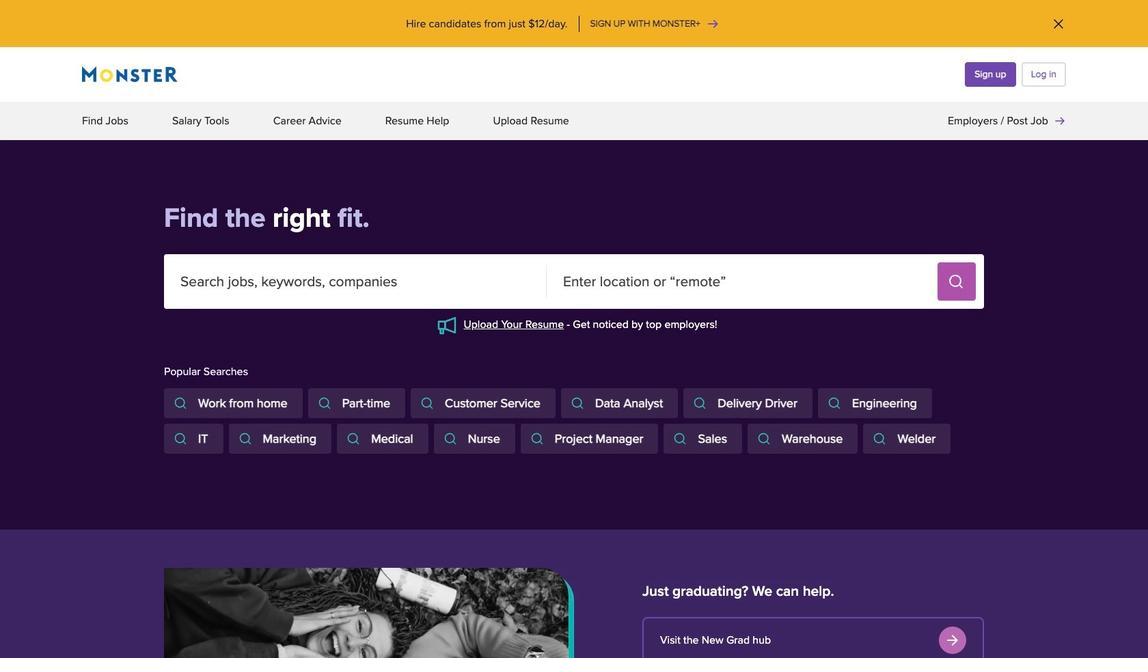 Task type: describe. For each thing, give the bounding box(es) containing it.
search image
[[948, 273, 965, 290]]

monster image
[[82, 66, 178, 83]]

Enter location or "remote" search field
[[547, 254, 930, 309]]



Task type: locate. For each thing, give the bounding box(es) containing it.
Search jobs, keywords, companies search field
[[164, 254, 547, 309]]



